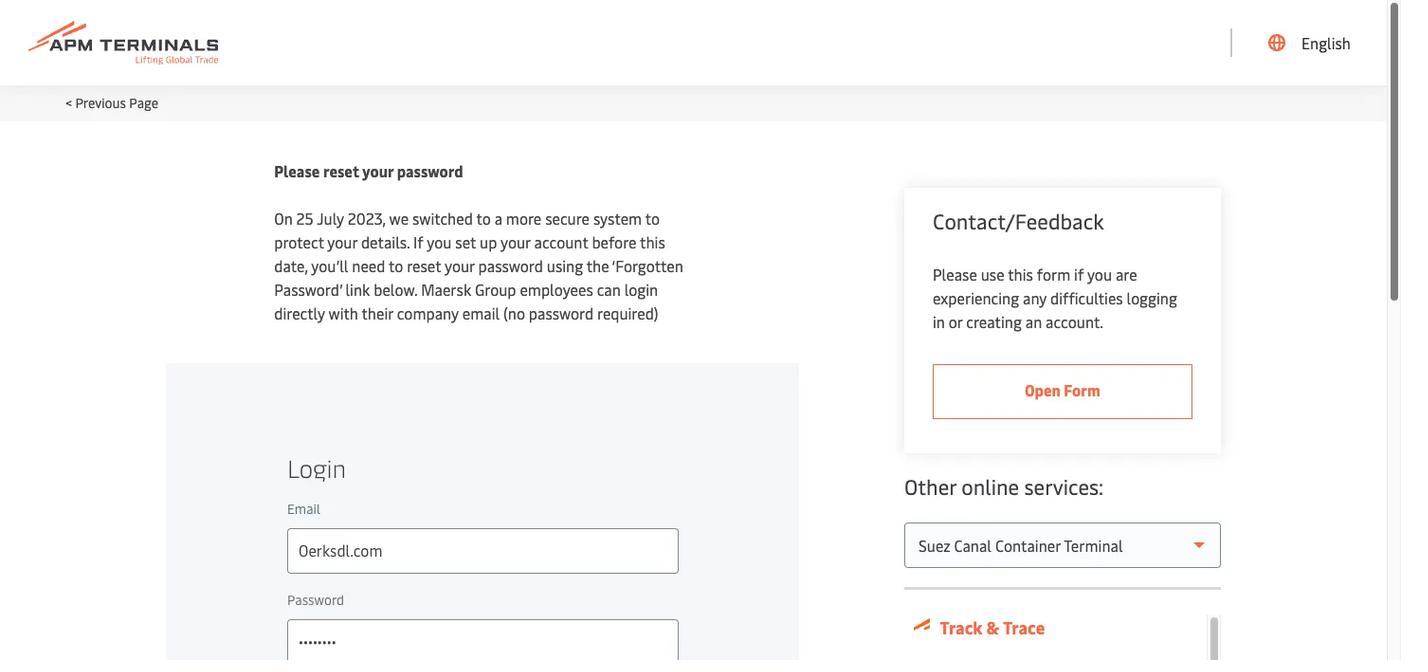 Task type: locate. For each thing, give the bounding box(es) containing it.
set
[[456, 231, 476, 252]]

details.
[[361, 231, 410, 252]]

form
[[1037, 264, 1071, 285]]

1 horizontal spatial you
[[1088, 264, 1113, 285]]

any
[[1023, 287, 1047, 308]]

reset inside on 25 july 2023, we switched to a more secure system to protect your details. if you set up your account before this date, you'll need to reset your password using the 'forgotten password' link below. maersk group employees can login directly with their company email (no password required)
[[407, 255, 441, 276]]

to
[[477, 208, 491, 229], [646, 208, 660, 229], [389, 255, 403, 276]]

your down "more"
[[501, 231, 531, 252]]

reset up the july
[[323, 160, 359, 181]]

password
[[397, 160, 463, 181], [479, 255, 543, 276], [529, 303, 594, 323]]

please for please reset your password
[[274, 160, 320, 181]]

1 horizontal spatial to
[[477, 208, 491, 229]]

login
[[625, 279, 658, 300]]

please for please use this form if you are experiencing any difficulties logging in or creating an account.
[[933, 264, 978, 285]]

you
[[427, 231, 452, 252], [1088, 264, 1113, 285]]

maersk
[[421, 279, 472, 300]]

page
[[129, 94, 158, 112]]

1 horizontal spatial this
[[1008, 264, 1034, 285]]

password down employees
[[529, 303, 594, 323]]

an
[[1026, 311, 1043, 332]]

below.
[[374, 279, 418, 300]]

1 horizontal spatial please
[[933, 264, 978, 285]]

0 vertical spatial you
[[427, 231, 452, 252]]

required)
[[598, 303, 659, 323]]

this
[[640, 231, 666, 252], [1008, 264, 1034, 285]]

0 horizontal spatial you
[[427, 231, 452, 252]]

to right system
[[646, 208, 660, 229]]

please up 25
[[274, 160, 320, 181]]

1 horizontal spatial reset
[[407, 255, 441, 276]]

previous
[[75, 94, 126, 112]]

are
[[1116, 264, 1138, 285]]

secure
[[546, 208, 590, 229]]

reset
[[323, 160, 359, 181], [407, 255, 441, 276]]

this up any at the right top
[[1008, 264, 1034, 285]]

0 horizontal spatial this
[[640, 231, 666, 252]]

account.
[[1046, 311, 1104, 332]]

password up group on the top of the page
[[479, 255, 543, 276]]

0 vertical spatial reset
[[323, 160, 359, 181]]

employees
[[520, 279, 594, 300]]

1 vertical spatial please
[[933, 264, 978, 285]]

creating
[[967, 311, 1022, 332]]

0 horizontal spatial to
[[389, 255, 403, 276]]

reset down if
[[407, 255, 441, 276]]

please use this form if you are experiencing any difficulties logging in or creating an account.
[[933, 264, 1178, 332]]

1 vertical spatial you
[[1088, 264, 1113, 285]]

0 vertical spatial please
[[274, 160, 320, 181]]

please inside please use this form if you are experiencing any difficulties logging in or creating an account.
[[933, 264, 978, 285]]

their
[[362, 303, 393, 323]]

this up 'forgotten
[[640, 231, 666, 252]]

2 horizontal spatial to
[[646, 208, 660, 229]]

directly
[[274, 303, 325, 323]]

0 vertical spatial this
[[640, 231, 666, 252]]

difficulties
[[1051, 287, 1124, 308]]

previous page link
[[75, 94, 158, 112]]

this inside please use this form if you are experiencing any difficulties logging in or creating an account.
[[1008, 264, 1034, 285]]

to left the 'a'
[[477, 208, 491, 229]]

0 horizontal spatial please
[[274, 160, 320, 181]]

your
[[362, 160, 394, 181], [328, 231, 358, 252], [501, 231, 531, 252], [445, 255, 475, 276]]

switched
[[413, 208, 473, 229]]

on
[[274, 208, 293, 229]]

up
[[480, 231, 497, 252]]

&
[[987, 616, 1000, 639]]

please
[[274, 160, 320, 181], [933, 264, 978, 285]]

your down 'set'
[[445, 255, 475, 276]]

date,
[[274, 255, 308, 276]]

1 vertical spatial password
[[479, 255, 543, 276]]

you right the if
[[1088, 264, 1113, 285]]

1 vertical spatial this
[[1008, 264, 1034, 285]]

1 vertical spatial reset
[[407, 255, 441, 276]]

password up switched
[[397, 160, 463, 181]]

please up "experiencing"
[[933, 264, 978, 285]]

if
[[414, 231, 424, 252]]

we
[[389, 208, 409, 229]]

system
[[594, 208, 642, 229]]

to up below.
[[389, 255, 403, 276]]

you right if
[[427, 231, 452, 252]]



Task type: describe. For each thing, give the bounding box(es) containing it.
< previous page
[[65, 94, 158, 112]]

your up 2023,
[[362, 160, 394, 181]]

with
[[329, 303, 358, 323]]

online
[[962, 472, 1020, 501]]

need
[[352, 255, 385, 276]]

experiencing
[[933, 287, 1020, 308]]

<
[[65, 94, 72, 112]]

your down the july
[[328, 231, 358, 252]]

'forgotten
[[612, 255, 684, 276]]

2 vertical spatial password
[[529, 303, 594, 323]]

the
[[587, 255, 610, 276]]

0 vertical spatial password
[[397, 160, 463, 181]]

english
[[1302, 32, 1352, 53]]

trace
[[1003, 616, 1045, 639]]

on 25 july 2023, we switched to a more secure system to protect your details. if you set up your account before this date, you'll need to reset your password using the 'forgotten password' link below. maersk group employees can login directly with their company email (no password required)
[[274, 208, 684, 323]]

contact/feedback
[[933, 207, 1105, 235]]

track & trace
[[937, 616, 1045, 639]]

you'll
[[311, 255, 348, 276]]

(no
[[504, 303, 525, 323]]

this inside on 25 july 2023, we switched to a more secure system to protect your details. if you set up your account before this date, you'll need to reset your password using the 'forgotten password' link below. maersk group employees can login directly with their company email (no password required)
[[640, 231, 666, 252]]

account
[[534, 231, 588, 252]]

0 horizontal spatial reset
[[323, 160, 359, 181]]

email
[[463, 303, 500, 323]]

use
[[981, 264, 1005, 285]]

group
[[475, 279, 516, 300]]

25
[[296, 208, 314, 229]]

other
[[905, 472, 957, 501]]

2023,
[[348, 208, 386, 229]]

company
[[397, 303, 459, 323]]

july
[[317, 208, 344, 229]]

link
[[346, 279, 370, 300]]

can
[[597, 279, 621, 300]]

or
[[949, 311, 963, 332]]

you inside please use this form if you are experiencing any difficulties logging in or creating an account.
[[1088, 264, 1113, 285]]

services:
[[1025, 472, 1104, 501]]

please reset your password
[[274, 160, 463, 181]]

more
[[506, 208, 542, 229]]

if
[[1075, 264, 1084, 285]]

english button
[[1269, 0, 1352, 85]]

other online services:
[[905, 472, 1104, 501]]

before
[[592, 231, 637, 252]]

in
[[933, 311, 945, 332]]

you inside on 25 july 2023, we switched to a more secure system to protect your details. if you set up your account before this date, you'll need to reset your password using the 'forgotten password' link below. maersk group employees can login directly with their company email (no password required)
[[427, 231, 452, 252]]

logging
[[1127, 287, 1178, 308]]

password'
[[274, 279, 342, 300]]

using
[[547, 255, 583, 276]]

protect
[[274, 231, 324, 252]]

a
[[495, 208, 503, 229]]

track
[[940, 616, 983, 639]]



Task type: vqa. For each thing, say whether or not it's contained in the screenshot.
'Two'
no



